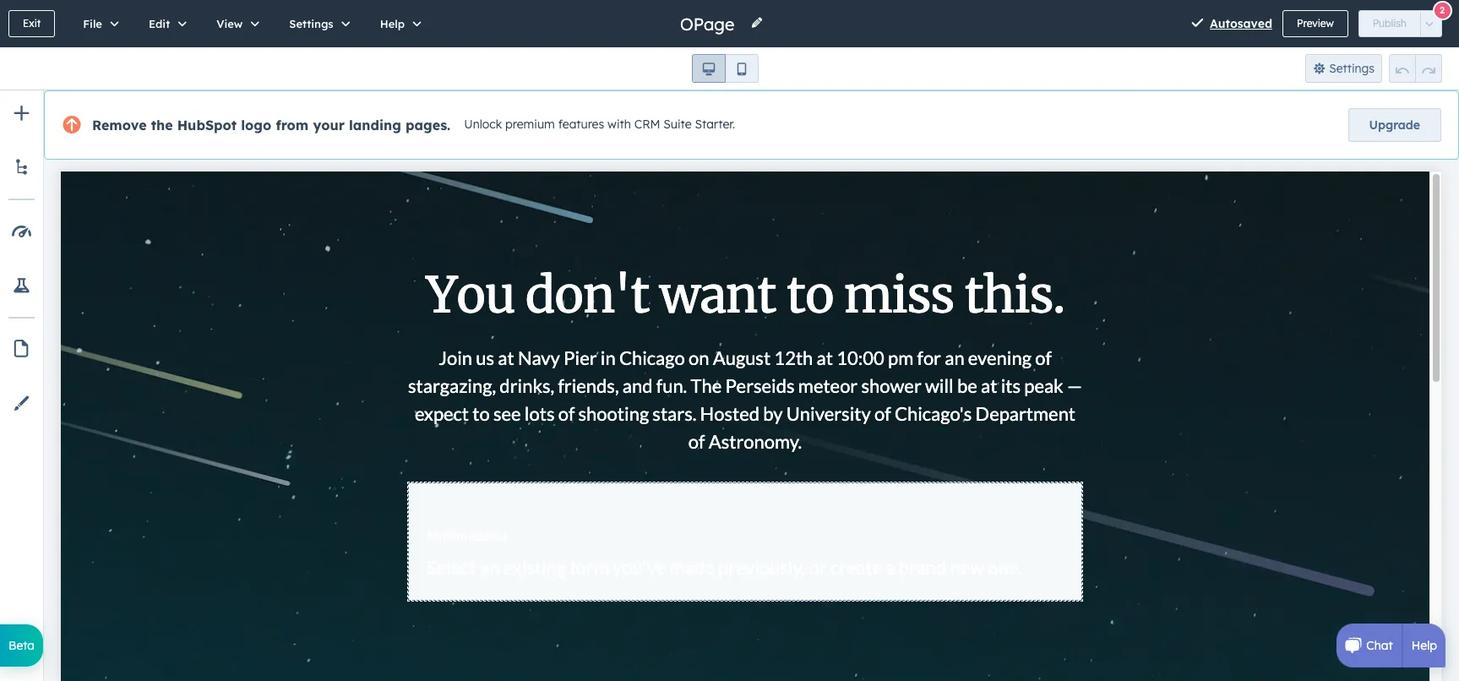 Task type: locate. For each thing, give the bounding box(es) containing it.
group down the publish group
[[1389, 54, 1442, 83]]

settings down "preview" button
[[1329, 61, 1375, 76]]

1 horizontal spatial help
[[1412, 638, 1437, 653]]

exit link
[[8, 10, 55, 37]]

help button
[[362, 0, 434, 47]]

settings
[[289, 17, 333, 30], [1329, 61, 1375, 76]]

upgrade
[[1369, 117, 1420, 133]]

0 horizontal spatial settings button
[[272, 0, 362, 47]]

crm
[[634, 117, 660, 132]]

0 horizontal spatial help
[[380, 17, 405, 30]]

1 vertical spatial help
[[1412, 638, 1437, 653]]

2 group from the left
[[1389, 54, 1442, 83]]

file button
[[65, 0, 131, 47]]

preview
[[1297, 17, 1334, 30]]

0 vertical spatial settings
[[289, 17, 333, 30]]

landing
[[349, 117, 401, 134]]

group
[[692, 54, 759, 83], [1389, 54, 1442, 83]]

settings button
[[272, 0, 362, 47], [1305, 54, 1382, 83]]

view button
[[199, 0, 272, 47]]

1 vertical spatial settings button
[[1305, 54, 1382, 83]]

exit
[[23, 17, 41, 30]]

1 horizontal spatial group
[[1389, 54, 1442, 83]]

help
[[380, 17, 405, 30], [1412, 638, 1437, 653]]

help inside button
[[380, 17, 405, 30]]

None field
[[678, 12, 740, 35]]

publish group
[[1358, 10, 1442, 37]]

0 horizontal spatial settings
[[289, 17, 333, 30]]

hubspot
[[177, 117, 237, 134]]

your
[[313, 117, 345, 134]]

0 vertical spatial help
[[380, 17, 405, 30]]

the
[[151, 117, 173, 134]]

settings right view button
[[289, 17, 333, 30]]

unlock premium features with crm suite starter.
[[464, 117, 735, 132]]

0 horizontal spatial group
[[692, 54, 759, 83]]

1 vertical spatial settings
[[1329, 61, 1375, 76]]

group up starter.
[[692, 54, 759, 83]]



Task type: describe. For each thing, give the bounding box(es) containing it.
publish
[[1373, 17, 1407, 30]]

chat
[[1367, 638, 1393, 653]]

edit
[[149, 17, 170, 30]]

premium
[[505, 117, 555, 132]]

2
[[1440, 4, 1445, 16]]

suite
[[664, 117, 692, 132]]

1 horizontal spatial settings
[[1329, 61, 1375, 76]]

1 horizontal spatial settings button
[[1305, 54, 1382, 83]]

file
[[83, 17, 102, 30]]

publish button
[[1358, 10, 1421, 37]]

from
[[276, 117, 309, 134]]

1 group from the left
[[692, 54, 759, 83]]

unlock
[[464, 117, 502, 132]]

view
[[216, 17, 243, 30]]

beta button
[[0, 624, 43, 667]]

edit button
[[131, 0, 199, 47]]

features
[[558, 117, 604, 132]]

autosaved
[[1210, 16, 1272, 31]]

beta
[[8, 638, 35, 653]]

remove the hubspot logo from your landing pages.
[[92, 117, 451, 134]]

pages.
[[406, 117, 451, 134]]

starter.
[[695, 117, 735, 132]]

upgrade link
[[1348, 108, 1441, 142]]

autosaved button
[[1210, 14, 1272, 34]]

remove
[[92, 117, 147, 134]]

logo
[[241, 117, 271, 134]]

with
[[608, 117, 631, 132]]

preview button
[[1283, 10, 1348, 37]]

0 vertical spatial settings button
[[272, 0, 362, 47]]



Task type: vqa. For each thing, say whether or not it's contained in the screenshot.
Settings button
yes



